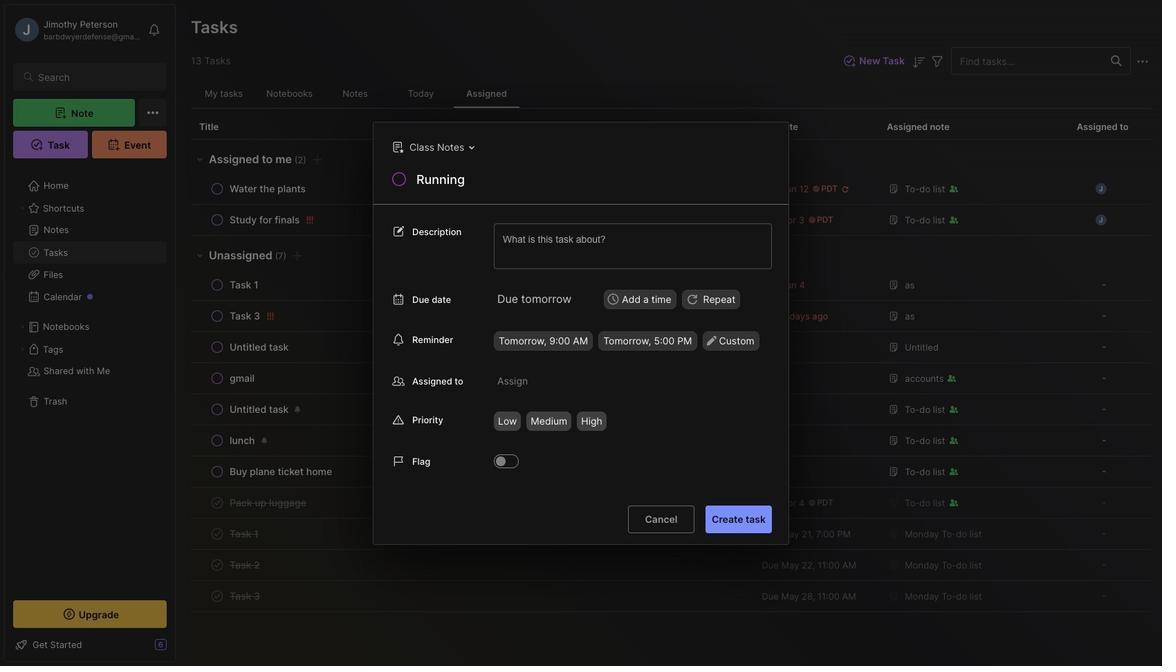 Task type: vqa. For each thing, say whether or not it's contained in the screenshot.
Expand Tags image
yes



Task type: locate. For each thing, give the bounding box(es) containing it.
expand notebooks image
[[18, 323, 26, 332]]

task 1 4 cell
[[230, 278, 259, 292]]

Go to note or move task field
[[386, 137, 480, 157]]

row group
[[191, 140, 1152, 613]]

water the plants 1 cell
[[230, 182, 306, 196]]

row
[[191, 174, 1152, 205], [199, 179, 743, 199], [191, 205, 1152, 236], [199, 210, 743, 230], [191, 270, 1152, 301], [199, 275, 743, 295], [191, 301, 1152, 332], [199, 307, 743, 326], [191, 332, 1152, 363], [199, 338, 743, 357], [191, 363, 1152, 395], [199, 369, 743, 388], [191, 395, 1152, 426], [199, 400, 743, 419], [191, 426, 1152, 457], [199, 431, 743, 451], [191, 457, 1152, 488], [199, 462, 743, 482], [191, 488, 1152, 519], [199, 493, 743, 513], [191, 519, 1152, 550], [199, 525, 743, 544], [191, 550, 1152, 581], [199, 556, 743, 575], [191, 581, 1152, 613], [199, 587, 743, 606]]

study for finals 2 cell
[[230, 213, 300, 227]]

create a task image
[[289, 247, 306, 264]]

What is this task about? text field
[[494, 223, 772, 269]]

cell
[[751, 363, 879, 394], [751, 395, 879, 425], [751, 426, 879, 456], [751, 457, 879, 487]]

untitled task 6 cell
[[230, 341, 289, 354]]

buy plane ticket home 10 cell
[[230, 465, 332, 479]]

3 cell from the top
[[751, 426, 879, 456]]

none search field inside main element
[[38, 69, 154, 85]]

task 3 5 cell
[[230, 309, 260, 323]]

None search field
[[38, 69, 154, 85]]

task 2 13 cell
[[230, 559, 260, 572]]

4 cell from the top
[[751, 457, 879, 487]]

tree
[[5, 167, 175, 588]]

pack up luggage 11 cell
[[230, 496, 307, 510]]



Task type: describe. For each thing, give the bounding box(es) containing it.
Enter task text field
[[415, 171, 772, 191]]

create a task image
[[309, 151, 326, 168]]

2 cell from the top
[[751, 395, 879, 425]]

task 3 14 cell
[[230, 590, 260, 604]]

main element
[[0, 0, 180, 667]]

Find tasks… text field
[[952, 49, 1103, 72]]

untitled task 8 cell
[[230, 403, 289, 417]]

gmail 7 cell
[[230, 372, 255, 386]]

Search text field
[[38, 71, 154, 84]]

lunch 9 cell
[[230, 434, 255, 448]]

tree inside main element
[[5, 167, 175, 588]]

1 cell from the top
[[751, 363, 879, 394]]

expand tags image
[[18, 345, 26, 354]]

task 1 12 cell
[[230, 527, 259, 541]]



